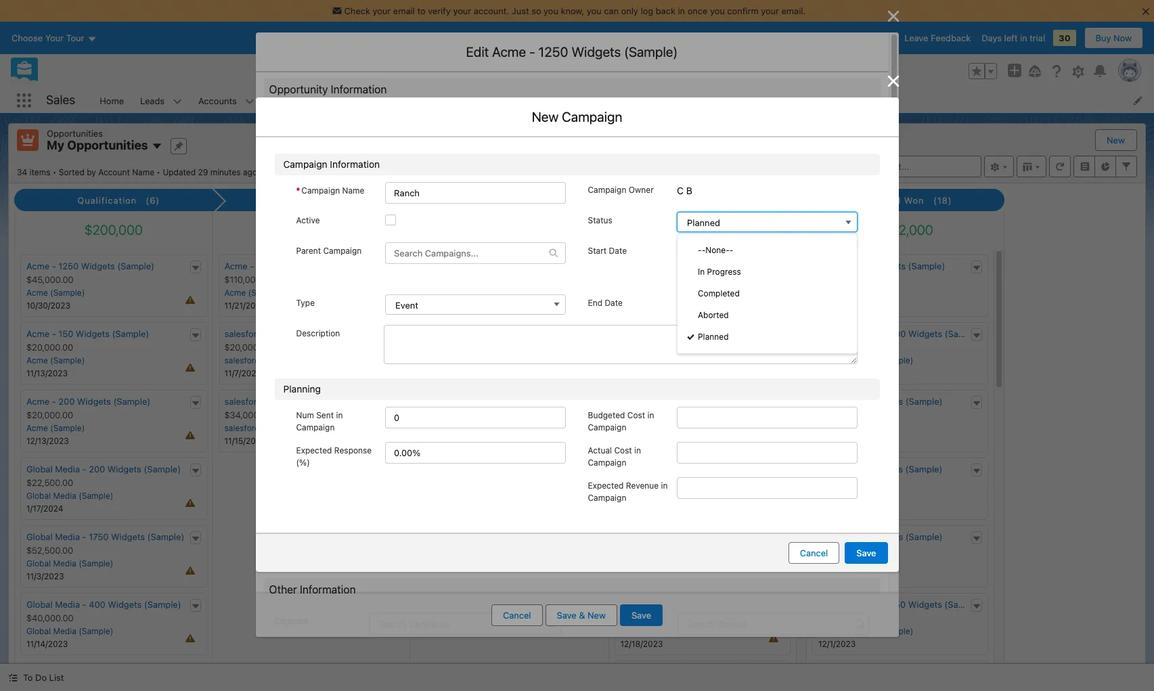 Task type: describe. For each thing, give the bounding box(es) containing it.
acme - 200 widgets (sample) link
[[26, 396, 150, 407]]

12/18/2023
[[620, 639, 663, 649]]

media down "revenue"
[[647, 491, 670, 501]]

$50,000.00 acme (sample)
[[818, 477, 877, 501]]

2/1/2024
[[620, 436, 654, 446]]

11/3/2023
[[26, 571, 64, 582]]

1 inverse image from the top
[[885, 8, 901, 24]]

1 vertical spatial save button
[[620, 605, 663, 626]]

acme - 300 widgets (sample) link
[[818, 531, 943, 542]]

- up $45,000.00
[[52, 261, 56, 272]]

0 vertical spatial cancel
[[800, 548, 828, 558]]

global media (sample) link for global media - 1750 widgets (sample)
[[26, 559, 113, 569]]

by
[[87, 167, 96, 177]]

leave feedback link
[[905, 32, 971, 43]]

(0)
[[533, 195, 547, 206]]

proposal
[[483, 195, 524, 206]]

new inside 'save & new' button
[[588, 610, 606, 621]]

media up the $10,000.00
[[649, 396, 674, 407]]

field.
[[425, 152, 444, 162]]

select list display image
[[1017, 155, 1047, 177]]

widgets for salesforce.com - 200 widgets (sample) $20,000.00 salesforce.com (sample) 11/7/2023
[[314, 328, 348, 339]]

media up $19,500.00
[[649, 464, 674, 475]]

status
[[588, 215, 613, 226]]

leave feedback
[[905, 32, 971, 43]]

11/14/2023
[[26, 639, 68, 649]]

none-
[[706, 245, 730, 255]]

(sample) inside acme (sample) 1/2/2024
[[644, 355, 679, 366]]

500
[[850, 464, 867, 475]]

widgets for salesforce.com - 350 widgets (sample)
[[908, 599, 942, 610]]

- up $105,000.00
[[844, 261, 848, 272]]

acme - 140 widgets (sample)
[[620, 328, 743, 339]]

$35,000.00
[[818, 613, 865, 624]]

new for new campaign
[[532, 109, 559, 125]]

300
[[850, 531, 867, 542]]

expected for expected revenue in campaign
[[588, 481, 624, 491]]

widgets for acme - 1250 widgets (sample)
[[81, 261, 115, 272]]

new button
[[1096, 130, 1136, 150]]

text default image for salesforce.com - 210 widgets (sample)
[[774, 534, 784, 544]]

owner for opportunity information
[[275, 183, 300, 194]]

10/18/2023
[[818, 301, 861, 311]]

- left 320
[[289, 396, 293, 407]]

media inside $22,500.00 global media (sample) 1/17/2024
[[53, 491, 76, 501]]

campaign inside expected revenue in campaign
[[588, 493, 626, 503]]

acme - 150 widgets (sample) link
[[26, 328, 149, 339]]

--none-- link
[[678, 240, 857, 261]]

information for opportunity information
[[331, 83, 387, 95]]

acme inside $45,000.00 acme (sample) 10/30/2023
[[26, 288, 48, 298]]

global media - 400 widgets (sample)
[[26, 599, 181, 610]]

$10,000.00 global media (sample) 2/1/2024
[[620, 410, 707, 446]]

dashboards list item
[[550, 88, 633, 113]]

- up the search... button
[[529, 44, 535, 60]]

salesforce.com down 11/8/2023
[[620, 599, 683, 610]]

parent
[[296, 246, 321, 256]]

text default image for acme - 500 widgets (sample)
[[972, 466, 981, 476]]

$40,000.00 global media (sample) 11/14/2023
[[26, 613, 113, 649]]

widgets right 400
[[108, 599, 142, 610]]

widgets for acme - 300 widgets (sample)
[[869, 531, 903, 542]]

opportunities up account
[[67, 138, 148, 152]]

global down "revenue"
[[620, 491, 645, 501]]

campaign up opportunity owner
[[283, 159, 327, 170]]

Parent Campaign text field
[[386, 243, 549, 263]]

acme - 1100 widgets (sample)
[[818, 261, 945, 272]]

10/24/2022
[[818, 436, 862, 446]]

aborted link
[[678, 305, 857, 326]]

3 your from the left
[[761, 5, 779, 16]]

- left 140
[[646, 328, 650, 339]]

600
[[890, 328, 906, 339]]

cost for budgeted
[[627, 410, 645, 420]]

$50,000.00
[[818, 477, 865, 488]]

campaign down the dashboards
[[562, 109, 622, 125]]

text default image for salesforce.com - 240 widgets (sample)
[[774, 602, 784, 611]]

- up $22,500.00 global media (sample) 1/17/2024
[[82, 464, 86, 475]]

- left 240
[[685, 599, 689, 610]]

ago
[[243, 167, 257, 177]]

(sample) inside $60,000.00 acme (sample) 10/24/2022
[[842, 423, 877, 433]]

salesforce.com up $35,000.00
[[818, 599, 881, 610]]

acme down 11/13/2023
[[26, 396, 49, 407]]

acme (sample) 1/2/2024
[[620, 355, 679, 378]]

search... button
[[421, 60, 692, 82]]

11/7/2023
[[224, 368, 261, 378]]

once
[[688, 5, 708, 16]]

1 vertical spatial cancel
[[503, 610, 531, 621]]

* inside list item
[[584, 178, 588, 188]]

$35,000.00 salesforce.com (sample) 12/1/2023
[[818, 613, 913, 649]]

other
[[269, 584, 297, 596]]

salesforce.com up $34,000.00
[[224, 396, 287, 407]]

240
[[692, 599, 708, 610]]

in for actual cost in campaign
[[634, 445, 641, 455]]

global media - 80 widgets (sample) link
[[620, 396, 770, 407]]

acme inside $20,000.00 acme (sample) 11/13/2023
[[26, 355, 48, 366]]

- left 400
[[82, 599, 86, 610]]

in progress
[[698, 267, 741, 277]]

edit acme - 1250 widgets (sample)
[[466, 44, 678, 60]]

salesforce.com (sample) link for salesforce.com - 240 widgets (sample)
[[620, 626, 715, 636]]

global inside $10,000.00 global media (sample) 2/1/2024
[[620, 423, 645, 433]]

actual
[[588, 445, 612, 455]]

0 horizontal spatial *
[[276, 132, 280, 142]]

list containing home
[[92, 88, 1154, 113]]

global media - 200 widgets (sample)
[[26, 464, 181, 475]]

$19,500.00
[[620, 477, 666, 488]]

widgets for acme - 150 widgets (sample)
[[76, 328, 110, 339]]

global up the $10,000.00
[[620, 396, 647, 407]]

Budgeted Cost in Campaign text field
[[677, 407, 858, 428]]

1250 inside my opportunities|opportunities|list view element
[[58, 261, 79, 272]]

global media (sample) link for global media - 400 widgets (sample)
[[26, 626, 113, 636]]

11/15/2023
[[224, 436, 266, 446]]

acme inside $110,000.00 acme (sample) 11/21/2023
[[224, 288, 246, 298]]

11/13/2023
[[26, 368, 68, 378]]

widgets right 80
[[696, 396, 730, 407]]

acme left 140
[[620, 328, 644, 339]]

Expected Revenue in Campaign text field
[[677, 477, 858, 499]]

Search My Opportunities list view. search field
[[819, 155, 982, 177]]

owner for campaign information
[[629, 185, 654, 195]]

budgeted
[[588, 410, 625, 420]]

* list item
[[580, 158, 872, 204]]

- up $20,000.00 acme (sample) 12/13/2023
[[52, 396, 56, 407]]

salesforce.com up 11/7/2023 at the bottom
[[224, 355, 282, 366]]

response
[[334, 445, 372, 455]]

minutes
[[210, 167, 241, 177]]

save for bottommost save button
[[632, 610, 651, 621]]

expected for expected response (%)
[[296, 445, 332, 455]]

(sample) inside $110,000.00 acme (sample) 11/21/2023
[[248, 288, 283, 298]]

campaign up status
[[588, 185, 626, 195]]

complete this field.
[[369, 152, 444, 162]]

text default image for acme - 200 widgets (sample)
[[191, 399, 200, 408]]

salesforce.com - 350 widgets (sample) link
[[818, 599, 982, 610]]

(sample) inside $22,500.00 global media (sample) 1/17/2024
[[79, 491, 113, 501]]

widgets down can
[[572, 44, 621, 60]]

- down $211,500
[[702, 245, 706, 255]]

text default image for acme - 1250 widgets (sample)
[[191, 263, 200, 273]]

opportunity for owner
[[275, 173, 320, 183]]

180
[[683, 464, 698, 475]]

start
[[588, 246, 607, 256]]

save for save & new
[[557, 610, 577, 621]]

c
[[677, 185, 684, 196]]

dashboards link
[[550, 88, 616, 113]]

in for num sent in campaign
[[336, 410, 343, 420]]

type
[[296, 298, 315, 308]]

150
[[58, 328, 73, 339]]

acme - 150 widgets (sample)
[[26, 328, 149, 339]]

reports
[[641, 95, 673, 106]]

acme up $105,000.00
[[818, 261, 842, 272]]

reports list item
[[633, 88, 699, 113]]

widgets right "1750"
[[111, 531, 145, 542]]

Active checkbox
[[385, 215, 396, 226]]

acme (sample) link for acme - 150 widgets (sample)
[[26, 355, 85, 366]]

acme left 170
[[620, 261, 644, 272]]

campaign down campaign information
[[301, 186, 340, 196]]

acme inside $36,000.00 acme (sample) 1/16/2023
[[818, 559, 840, 569]]

widgets inside global media - 180 widgets (sample) $19,500.00 global media (sample) 10/31/2023
[[700, 464, 734, 475]]

global inside $52,500.00 global media (sample) 11/3/2023
[[26, 559, 51, 569]]

additional
[[269, 371, 318, 383]]

$45,000.00 acme (sample) 10/30/2023
[[26, 274, 85, 311]]

global media (sample) link down "revenue"
[[620, 491, 707, 501]]

(sample) inside '$50,000.00 acme (sample)'
[[842, 491, 877, 501]]

global up $52,500.00
[[26, 531, 53, 542]]

salesforce.com down 10/31/2023
[[620, 531, 683, 542]]

acme - 500 widgets (sample) link
[[818, 464, 943, 475]]

contacts list item
[[262, 88, 333, 113]]

widgets up $22,500.00 global media (sample) 1/17/2024
[[108, 464, 141, 475]]

text default image for acme - 1,200 widgets (sample)
[[389, 263, 398, 273]]

- left none-
[[698, 245, 702, 255]]

(sample) inside '$35,000.00 salesforce.com (sample) 12/1/2023'
[[879, 626, 913, 636]]

200 for salesforce.com
[[296, 328, 312, 339]]

quotes
[[707, 95, 737, 106]]

1 horizontal spatial *
[[296, 186, 300, 196]]

in for days left in trial
[[1020, 32, 1027, 43]]

acme up $50,000.00
[[818, 464, 842, 475]]

(sample) inside $45,000.00 acme (sample) 10/30/2023
[[50, 288, 85, 298]]

$22,500.00 for global
[[26, 477, 73, 488]]

salesforce.com down 11/21/2023
[[224, 328, 287, 339]]

salesforce.com inside '$34,000.00 salesforce.com (sample) 11/15/2023'
[[224, 423, 282, 433]]

contacts
[[271, 95, 308, 106]]

cost for actual
[[614, 445, 632, 455]]

save & new
[[557, 610, 606, 621]]

- left 170
[[646, 261, 650, 272]]

$34,000.00 salesforce.com (sample) 11/15/2023
[[224, 410, 319, 446]]

budgeted cost in campaign
[[588, 410, 654, 432]]

1 vertical spatial cancel button
[[491, 605, 543, 626]]

updated
[[163, 167, 196, 177]]

text default image inside 'to do list' button
[[8, 673, 18, 683]]

needs
[[270, 195, 299, 206]]

(sample) inside $75,000.00 salesforce.com (sample) 4/19/2023
[[879, 355, 913, 366]]

- left 350
[[883, 599, 887, 610]]

widgets for acme - 170 widgets (sample)
[[669, 261, 703, 272]]

- up progress
[[730, 245, 734, 255]]

campaign inside actual cost in campaign
[[588, 457, 626, 468]]

(sample) inside $20,000.00 acme (sample) 11/13/2023
[[50, 355, 85, 366]]

media up $40,000.00
[[55, 599, 80, 610]]

media inside $40,000.00 global media (sample) 11/14/2023
[[53, 626, 76, 636]]

(sample) inside '$34,000.00 salesforce.com (sample) 11/15/2023'
[[285, 423, 319, 433]]

salesforce.com (sample) link up additional
[[224, 355, 319, 366]]

other information
[[269, 584, 356, 596]]

(sample) inside $22,500.00 salesforce.com (sample) 12/18/2023
[[681, 626, 715, 636]]

text default image for acme - 1100 widgets (sample)
[[972, 263, 981, 273]]

items
[[30, 167, 50, 177]]

global inside $22,500.00 global media (sample) 1/17/2024
[[26, 491, 51, 501]]

media up $22,500.00 global media (sample) 1/17/2024
[[55, 464, 80, 475]]

name inside my opportunities|opportunities|list view element
[[132, 167, 154, 177]]

media inside $10,000.00 global media (sample) 2/1/2024
[[647, 423, 670, 433]]

$20,000.00 acme (sample) 12/13/2023
[[26, 410, 85, 446]]

information for campaign information
[[330, 159, 380, 170]]

widgets for acme - 650 widgets (sample)
[[869, 396, 903, 407]]

dashboards
[[558, 95, 608, 106]]

acme up $45,000.00
[[26, 261, 49, 272]]

global media - 80 widgets (sample)
[[620, 396, 770, 407]]

acme (sample) link for acme - 1250 widgets (sample)
[[26, 288, 85, 298]]

campaign right parent
[[323, 246, 362, 256]]

2 • from the left
[[157, 167, 160, 177]]

$20,000.00 for acme - 150 widgets (sample)
[[26, 342, 73, 353]]

$22,500.00 global media (sample) 1/17/2024
[[26, 477, 113, 514]]

acme - 650 widgets (sample) link
[[818, 396, 943, 407]]

planning
[[283, 383, 321, 395]]

salesforce.com up $75,000.00
[[818, 328, 881, 339]]

- left 500
[[844, 464, 848, 475]]

quotes link
[[699, 88, 745, 113]]

text default image for global media - 200 widgets (sample)
[[191, 466, 200, 476]]

$110,000.00 acme (sample) 11/21/2023
[[224, 274, 283, 311]]

1 horizontal spatial 1250
[[539, 44, 568, 60]]

only
[[621, 5, 638, 16]]

acme - 1250 widgets (sample) link
[[26, 261, 154, 272]]

1 • from the left
[[53, 167, 57, 177]]

forecasts link
[[494, 88, 550, 113]]

none search field inside my opportunities|opportunities|list view element
[[819, 155, 982, 177]]

list
[[49, 672, 64, 683]]

650
[[850, 396, 867, 407]]



Task type: vqa. For each thing, say whether or not it's contained in the screenshot.
Description
yes



Task type: locate. For each thing, give the bounding box(es) containing it.
widgets right 350
[[908, 599, 942, 610]]

additional information
[[269, 371, 377, 383]]

information for other information
[[300, 584, 356, 596]]

2 horizontal spatial save
[[857, 548, 876, 558]]

1 horizontal spatial save button
[[845, 542, 888, 564]]

in right back
[[678, 5, 685, 16]]

200 up $20,000.00 acme (sample) 12/13/2023
[[58, 396, 75, 407]]

text default image
[[191, 263, 200, 273], [191, 331, 200, 340], [972, 331, 981, 340], [389, 399, 398, 408], [774, 399, 784, 408], [191, 466, 200, 476], [972, 466, 981, 476], [774, 534, 784, 544], [972, 534, 981, 544], [191, 602, 200, 611]]

0 horizontal spatial new
[[532, 109, 559, 125]]

campaign inside 'num sent in campaign'
[[296, 422, 335, 432]]

acme (sample) link for acme - 500 widgets (sample)
[[818, 491, 877, 501]]

acme up 12/13/2023
[[26, 423, 48, 433]]

1 vertical spatial new
[[1107, 135, 1125, 146]]

salesforce.com - 350 widgets (sample)
[[818, 599, 982, 610]]

acme up "$110,000.00"
[[224, 261, 247, 272]]

acme - 500 widgets (sample)
[[818, 464, 943, 475]]

1 horizontal spatial cancel button
[[789, 542, 840, 564]]

30
[[1059, 32, 1071, 43]]

my opportunities|opportunities|list view element
[[8, 123, 1146, 691]]

salesforce.com - 200 widgets (sample) $20,000.00 salesforce.com (sample) 11/7/2023
[[224, 328, 388, 378]]

*
[[276, 132, 280, 142], [584, 178, 588, 188], [296, 186, 300, 196]]

opportunities down sales
[[47, 128, 103, 139]]

in for expected revenue in campaign
[[661, 481, 668, 491]]

leads link
[[132, 88, 173, 113]]

1 vertical spatial inverse image
[[885, 73, 901, 89]]

* text field
[[369, 202, 561, 223], [369, 278, 561, 299]]

text default image for salesforce.com - 600 widgets (sample)
[[972, 331, 981, 340]]

accounts list item
[[190, 88, 262, 113]]

0 vertical spatial expected
[[296, 445, 332, 455]]

list
[[92, 88, 1154, 113]]

acme inside acme (sample) 1/2/2024
[[620, 355, 642, 366]]

acme (sample) link for acme - 1,200 widgets (sample)
[[224, 288, 283, 298]]

group
[[969, 63, 997, 79]]

0 vertical spatial date
[[609, 246, 627, 256]]

back
[[656, 5, 676, 16]]

acme up $60,000.00
[[818, 396, 842, 407]]

salesforce.com (sample) link for salesforce.com - 320 widgets (sample)
[[224, 423, 319, 433]]

(7)
[[738, 195, 751, 206]]

global up the 2/1/2024 at the bottom of the page
[[620, 423, 645, 433]]

salesforce.com down $35,000.00
[[818, 626, 877, 636]]

1 vertical spatial name
[[342, 186, 364, 196]]

new for new
[[1107, 135, 1125, 146]]

* text field down parent campaign 'text box'
[[369, 278, 561, 299]]

1 horizontal spatial •
[[157, 167, 160, 177]]

Actual Cost in Campaign text field
[[677, 442, 858, 464]]

acme up '10/24/2022'
[[818, 423, 840, 433]]

$105,000.00
[[818, 274, 869, 285]]

$10,000.00
[[620, 410, 666, 420]]

acme - 1250 widgets (sample)
[[26, 261, 154, 272]]

my
[[47, 138, 64, 152]]

2 horizontal spatial new
[[1107, 135, 1125, 146]]

widgets for salesforce.com - 240 widgets (sample)
[[710, 599, 744, 610]]

1 horizontal spatial owner
[[629, 185, 654, 195]]

information for additional information
[[321, 371, 377, 383]]

list view controls image
[[984, 155, 1014, 177]]

widgets right the 150 at the left top of the page
[[76, 328, 110, 339]]

0 vertical spatial inverse image
[[885, 8, 901, 24]]

$20,000.00 inside $20,000.00 acme (sample) 11/13/2023
[[26, 342, 73, 353]]

home
[[100, 95, 124, 106]]

acme up 10/18/2023
[[818, 288, 840, 298]]

text default image for salesforce.com - 350 widgets (sample)
[[972, 602, 981, 611]]

leads list item
[[132, 88, 190, 113]]

0 vertical spatial * text field
[[369, 202, 561, 223]]

date
[[609, 246, 627, 256], [605, 298, 623, 308]]

opportunity for information
[[269, 83, 328, 95]]

global media (sample) link down $40,000.00
[[26, 626, 113, 636]]

acme (sample) link up 11/13/2023
[[26, 355, 85, 366]]

1 vertical spatial 1250
[[58, 261, 79, 272]]

0 vertical spatial 200
[[296, 328, 312, 339]]

global media - 1750 widgets (sample)
[[26, 531, 184, 542]]

200 for acme
[[58, 396, 75, 407]]

text default image for global media - 1750 widgets (sample)
[[191, 534, 200, 544]]

- inside global media - 180 widgets (sample) $19,500.00 global media (sample) 10/31/2023
[[676, 464, 680, 475]]

(18)
[[934, 195, 952, 206]]

cancel up the 1/16/2023
[[800, 548, 828, 558]]

acme inside $105,000.00 acme (sample) 10/18/2023
[[818, 288, 840, 298]]

num
[[296, 410, 314, 420]]

widgets right 240
[[710, 599, 744, 610]]

media inside $52,500.00 global media (sample) 11/3/2023
[[53, 559, 76, 569]]

* left analysis
[[296, 186, 300, 196]]

accounts link
[[190, 88, 245, 113]]

acme up $36,000.00
[[818, 531, 842, 542]]

0 horizontal spatial owner
[[275, 183, 300, 194]]

-
[[529, 44, 535, 60], [698, 245, 702, 255], [702, 245, 706, 255], [730, 245, 734, 255], [52, 261, 56, 272], [250, 261, 254, 272], [646, 261, 650, 272], [844, 261, 848, 272], [52, 328, 56, 339], [289, 328, 293, 339], [646, 328, 650, 339], [883, 328, 887, 339], [52, 396, 56, 407], [289, 396, 293, 407], [676, 396, 680, 407], [844, 396, 848, 407], [82, 464, 86, 475], [676, 464, 680, 475], [844, 464, 848, 475], [82, 531, 86, 542], [685, 531, 689, 542], [844, 531, 848, 542], [82, 599, 86, 610], [685, 599, 689, 610], [883, 599, 887, 610]]

salesforce.com inside '$35,000.00 salesforce.com (sample) 12/1/2023'
[[818, 626, 877, 636]]

- left 300
[[844, 531, 848, 542]]

global media (sample) link for global media - 80 widgets (sample)
[[620, 423, 707, 433]]

your right verify
[[453, 5, 471, 16]]

0 vertical spatial cancel button
[[789, 542, 840, 564]]

widgets for acme - 200 widgets (sample)
[[77, 396, 111, 407]]

acme inside '$50,000.00 acme (sample)'
[[818, 491, 840, 501]]

save & new button
[[545, 605, 617, 626]]

acme - 1100 widgets (sample) link
[[818, 261, 945, 272]]

salesforce.com inside $22,500.00 salesforce.com (sample) 12/18/2023
[[620, 626, 679, 636]]

Num Sent in Campaign text field
[[385, 407, 566, 428]]

acme - 170 widgets (sample)
[[620, 261, 743, 272]]

acme (sample) link up 1/15/2024
[[620, 288, 679, 298]]

expected revenue in campaign
[[588, 481, 668, 503]]

2 vertical spatial new
[[588, 610, 606, 621]]

0 horizontal spatial 200
[[58, 396, 75, 407]]

date for end date
[[605, 298, 623, 308]]

$22,500.00 inside $22,500.00 global media (sample) 1/17/2024
[[26, 477, 73, 488]]

acme (sample) link for acme - 1100 widgets (sample)
[[818, 288, 877, 298]]

1 * text field from the top
[[369, 202, 561, 223]]

$200,000
[[84, 222, 143, 238]]

0 horizontal spatial cancel button
[[491, 605, 543, 626]]

0 horizontal spatial you
[[544, 5, 558, 16]]

media up $52,500.00
[[55, 531, 80, 542]]

(sample) inside acme (sample) 1/15/2024
[[644, 288, 679, 298]]

in for budgeted cost in campaign
[[647, 410, 654, 420]]

$22,500.00 salesforce.com (sample) 12/18/2023
[[620, 613, 715, 649]]

edit
[[466, 44, 489, 60]]

- left 180 on the bottom
[[676, 464, 680, 475]]

200 down type
[[296, 328, 312, 339]]

$75,000.00
[[818, 342, 865, 353]]

list item
[[272, 112, 564, 169], [580, 112, 872, 158], [580, 204, 872, 250], [272, 230, 564, 276], [272, 306, 564, 352], [272, 399, 564, 445], [580, 399, 872, 445]]

0 vertical spatial name
[[132, 167, 154, 177]]

0 horizontal spatial $22,500.00
[[26, 477, 73, 488]]

acme (sample) link up the 1/2/2024 at the bottom
[[620, 355, 679, 366]]

in inside expected revenue in campaign
[[661, 481, 668, 491]]

campaign down budgeted on the right
[[588, 422, 626, 432]]

- left "1750"
[[82, 531, 86, 542]]

salesforce.com (sample) link
[[224, 355, 319, 366], [818, 355, 913, 366], [224, 423, 319, 433], [620, 626, 715, 636], [818, 626, 913, 636]]

actual cost in campaign
[[588, 445, 641, 468]]

accounts
[[198, 95, 237, 106]]

1 vertical spatial planned
[[698, 332, 729, 342]]

widgets up $20,000.00 acme (sample) 12/13/2023
[[77, 396, 111, 407]]

0 horizontal spatial name
[[132, 167, 154, 177]]

- left the 150 at the left top of the page
[[52, 328, 56, 339]]

acme inside $20,000.00 acme (sample) 12/13/2023
[[26, 423, 48, 433]]

global up 11/14/2023
[[26, 626, 51, 636]]

(sample) inside $36,000.00 acme (sample) 1/16/2023
[[842, 559, 877, 569]]

&
[[579, 610, 585, 621]]

salesforce.com (sample) link for salesforce.com - 600 widgets (sample)
[[818, 355, 913, 366]]

Description text field
[[384, 325, 858, 364]]

text default image for acme - 650 widgets (sample)
[[972, 399, 981, 408]]

widgets right "1100"
[[872, 261, 906, 272]]

quotes list item
[[699, 88, 763, 113]]

widgets up sent
[[314, 396, 348, 407]]

check
[[344, 5, 370, 16]]

you
[[544, 5, 558, 16], [587, 5, 602, 16], [710, 5, 725, 16]]

2 * text field from the top
[[369, 278, 561, 299]]

$22,500.00 inside $22,500.00 salesforce.com (sample) 12/18/2023
[[620, 613, 667, 624]]

1 vertical spatial 200
[[58, 396, 75, 407]]

200 inside salesforce.com - 200 widgets (sample) $20,000.00 salesforce.com (sample) 11/7/2023
[[296, 328, 312, 339]]

- up "$110,000.00"
[[250, 261, 254, 272]]

widgets for salesforce.com - 320 widgets (sample)
[[314, 396, 348, 407]]

widgets right 180 on the bottom
[[700, 464, 734, 475]]

new inside new button
[[1107, 135, 1125, 146]]

0 vertical spatial opportunity
[[269, 83, 328, 95]]

$22,500.00 for salesforce.com
[[620, 613, 667, 624]]

$60,000.00
[[818, 410, 866, 420]]

None text field
[[677, 129, 870, 151], [385, 182, 566, 204], [369, 248, 561, 269], [471, 524, 870, 558], [677, 129, 870, 151], [385, 182, 566, 204], [369, 248, 561, 269], [471, 524, 870, 558]]

acme (sample) link down $60,000.00
[[818, 423, 877, 433]]

0 horizontal spatial 1250
[[58, 261, 79, 272]]

global media (sample) link down the $10,000.00
[[620, 423, 707, 433]]

1750
[[89, 531, 109, 542]]

text default image for acme - 300 widgets (sample)
[[972, 534, 981, 544]]

Expected Response (%) text field
[[385, 442, 566, 464]]

1 horizontal spatial you
[[587, 5, 602, 16]]

* down contacts link
[[276, 132, 280, 142]]

acme (sample) link for acme - 300 widgets (sample)
[[818, 559, 877, 569]]

0 horizontal spatial expected
[[296, 445, 332, 455]]

$20,000.00 acme (sample) 11/13/2023
[[26, 342, 85, 378]]

3 you from the left
[[710, 5, 725, 16]]

acme - 300 widgets (sample)
[[818, 531, 943, 542]]

salesforce.com up 12/18/2023
[[620, 626, 679, 636]]

opportunities inside list item
[[341, 95, 398, 106]]

- left 80
[[676, 396, 680, 407]]

closed won
[[869, 195, 924, 206]]

1/17/2024
[[26, 504, 63, 514]]

2 horizontal spatial your
[[761, 5, 779, 16]]

owner up needs
[[275, 183, 300, 194]]

- left 650
[[844, 396, 848, 407]]

0 vertical spatial save button
[[845, 542, 888, 564]]

1 vertical spatial opportunity
[[275, 173, 320, 183]]

salesforce.com (sample) link up 12/18/2023
[[620, 626, 715, 636]]

Start Date text field
[[677, 244, 858, 266]]

1 your from the left
[[373, 5, 391, 16]]

1 vertical spatial $22,500.00
[[620, 613, 667, 624]]

your left email.
[[761, 5, 779, 16]]

2 your from the left
[[453, 5, 471, 16]]

1 horizontal spatial name
[[342, 186, 364, 196]]

1 horizontal spatial your
[[453, 5, 471, 16]]

global inside $40,000.00 global media (sample) 11/14/2023
[[26, 626, 51, 636]]

text default image
[[549, 248, 559, 258], [389, 263, 398, 273], [972, 263, 981, 273], [191, 399, 200, 408], [972, 399, 981, 408], [191, 534, 200, 544], [774, 602, 784, 611], [972, 602, 981, 611], [8, 673, 18, 683]]

$22,500.00
[[26, 477, 73, 488], [620, 613, 667, 624]]

(sample) inside $52,500.00 global media (sample) 11/3/2023
[[79, 559, 113, 569]]

0 horizontal spatial save
[[557, 610, 577, 621]]

text default image for acme - 150 widgets (sample)
[[191, 331, 200, 340]]

acme (sample) link down $105,000.00
[[818, 288, 877, 298]]

1 vertical spatial cost
[[614, 445, 632, 455]]

in inside 'num sent in campaign'
[[336, 410, 343, 420]]

* up status
[[584, 178, 588, 188]]

1 vertical spatial * text field
[[369, 278, 561, 299]]

1 horizontal spatial cancel
[[800, 548, 828, 558]]

1 horizontal spatial 200
[[89, 464, 105, 475]]

End Date text field
[[677, 296, 858, 317]]

None search field
[[819, 155, 982, 177]]

12/13/2023
[[26, 436, 69, 446]]

global up $40,000.00
[[26, 599, 53, 610]]

opportunities link
[[333, 88, 406, 113]]

salesforce.com down $75,000.00
[[818, 355, 877, 366]]

email
[[393, 5, 415, 16]]

$20,000.00 for acme - 200 widgets (sample)
[[26, 410, 73, 420]]

global media (sample) link up 1/17/2024
[[26, 491, 113, 501]]

text default image for global media - 80 widgets (sample)
[[774, 399, 784, 408]]

acme right the edit
[[492, 44, 526, 60]]

acme up 10/30/2023
[[26, 288, 48, 298]]

34 items • sorted by account name • updated 29 minutes ago
[[17, 167, 257, 177]]

acme inside $60,000.00 acme (sample) 10/24/2022
[[818, 423, 840, 433]]

can
[[604, 5, 619, 16]]

acme (sample) link down $36,000.00
[[818, 559, 877, 569]]

0 vertical spatial 1250
[[539, 44, 568, 60]]

media
[[649, 396, 674, 407], [647, 423, 670, 433], [55, 464, 80, 475], [649, 464, 674, 475], [53, 491, 76, 501], [647, 491, 670, 501], [55, 531, 80, 542], [53, 559, 76, 569], [55, 599, 80, 610], [53, 626, 76, 636]]

planned down aborted
[[698, 332, 729, 342]]

widgets for salesforce.com - 210 widgets (sample)
[[709, 531, 743, 542]]

widgets for acme - 1,200 widgets (sample)
[[281, 261, 315, 272]]

you left can
[[587, 5, 602, 16]]

global up $19,500.00
[[620, 464, 647, 475]]

parent campaign
[[296, 246, 362, 256]]

leads
[[140, 95, 165, 106]]

4/19/2023
[[818, 368, 858, 378]]

0 vertical spatial $22,500.00
[[26, 477, 73, 488]]

1 you from the left
[[544, 5, 558, 16]]

widgets inside salesforce.com - 200 widgets (sample) $20,000.00 salesforce.com (sample) 11/7/2023
[[314, 328, 348, 339]]

my opportunities status
[[17, 167, 163, 177]]

complete
[[369, 152, 406, 162]]

0 horizontal spatial •
[[53, 167, 57, 177]]

0 horizontal spatial save button
[[620, 605, 663, 626]]

do
[[35, 672, 47, 683]]

days
[[982, 32, 1002, 43]]

cost up the 2/1/2024 at the bottom of the page
[[627, 410, 645, 420]]

expected inside expected revenue in campaign
[[588, 481, 624, 491]]

text default image for global media - 400 widgets (sample)
[[191, 602, 200, 611]]

cost inside actual cost in campaign
[[614, 445, 632, 455]]

12/1/2023
[[818, 639, 856, 649]]

acme up 11/21/2023
[[224, 288, 246, 298]]

planned inside planned link
[[698, 332, 729, 342]]

acme (sample) link
[[26, 288, 85, 298], [224, 288, 283, 298], [620, 288, 679, 298], [818, 288, 877, 298], [26, 355, 85, 366], [620, 355, 679, 366], [26, 423, 85, 433], [818, 423, 877, 433], [818, 491, 877, 501], [818, 559, 877, 569]]

2 horizontal spatial you
[[710, 5, 725, 16]]

widgets for salesforce.com - 600 widgets (sample)
[[909, 328, 942, 339]]

name right account
[[132, 167, 154, 177]]

• left updated
[[157, 167, 160, 177]]

320
[[296, 396, 312, 407]]

sorted
[[59, 167, 84, 177]]

owner inside opportunity owner
[[275, 183, 300, 194]]

campaign information
[[283, 159, 380, 170]]

expected inside expected response (%)
[[296, 445, 332, 455]]

completed link
[[678, 283, 857, 305]]

cost inside budgeted cost in campaign
[[627, 410, 645, 420]]

cost
[[627, 410, 645, 420], [614, 445, 632, 455]]

0 vertical spatial new
[[532, 109, 559, 125]]

in right "revenue"
[[661, 481, 668, 491]]

information
[[331, 83, 387, 95], [330, 159, 380, 170], [321, 371, 377, 383], [300, 584, 356, 596]]

planned button
[[677, 212, 858, 232]]

planned inside planned popup button
[[687, 217, 720, 228]]

end
[[588, 298, 603, 308]]

1,200
[[256, 261, 279, 272]]

widgets for acme - 140 widgets (sample)
[[670, 328, 704, 339]]

1 horizontal spatial save
[[632, 610, 651, 621]]

opportunities list item
[[333, 88, 423, 113]]

in inside actual cost in campaign
[[634, 445, 641, 455]]

1 horizontal spatial new
[[588, 610, 606, 621]]

2 horizontal spatial 200
[[296, 328, 312, 339]]

$20,000.00 inside salesforce.com - 200 widgets (sample) $20,000.00 salesforce.com (sample) 11/7/2023
[[224, 342, 271, 353]]

salesforce.com - 240 widgets (sample)
[[620, 599, 784, 610]]

campaign down actual
[[588, 457, 626, 468]]

global down 12/13/2023
[[26, 464, 53, 475]]

date for start date
[[609, 246, 627, 256]]

needs analysis
[[270, 195, 341, 206]]

• right items
[[53, 167, 57, 177]]

- left 600
[[883, 328, 887, 339]]

acme (sample) link up 12/13/2023
[[26, 423, 85, 433]]

2 vertical spatial 200
[[89, 464, 105, 475]]

acme (sample) 1/15/2024
[[620, 288, 679, 311]]

date right start
[[609, 246, 627, 256]]

widgets right 170
[[669, 261, 703, 272]]

170
[[652, 261, 667, 272]]

acme (sample) link for acme - 200 widgets (sample)
[[26, 423, 85, 433]]

expected down actual cost in campaign
[[588, 481, 624, 491]]

$164,000
[[283, 222, 340, 238]]

global media (sample) link for global media - 200 widgets (sample)
[[26, 491, 113, 501]]

0 horizontal spatial cancel
[[503, 610, 531, 621]]

global media - 180 widgets (sample) link
[[620, 464, 774, 475]]

acme inside acme (sample) 1/15/2024
[[620, 288, 642, 298]]

acme (sample) link down $50,000.00
[[818, 491, 877, 501]]

expected up (%)
[[296, 445, 332, 455]]

- inside salesforce.com - 200 widgets (sample) $20,000.00 salesforce.com (sample) 11/7/2023
[[289, 328, 293, 339]]

None text field
[[677, 221, 870, 243]]

acme (sample) link for acme - 650 widgets (sample)
[[818, 423, 877, 433]]

1 horizontal spatial $22,500.00
[[620, 613, 667, 624]]

name right analysis
[[342, 186, 364, 196]]

(sample) inside $20,000.00 acme (sample) 12/13/2023
[[50, 423, 85, 433]]

1 vertical spatial expected
[[588, 481, 624, 491]]

salesforce.com (sample) link down $34,000.00
[[224, 423, 319, 433]]

2 horizontal spatial *
[[584, 178, 588, 188]]

campaign inside budgeted cost in campaign
[[588, 422, 626, 432]]

widgets for acme - 1100 widgets (sample)
[[872, 261, 906, 272]]

now
[[1114, 32, 1132, 43]]

in inside budgeted cost in campaign
[[647, 410, 654, 420]]

0 vertical spatial planned
[[687, 217, 720, 228]]

0 vertical spatial cost
[[627, 410, 645, 420]]

(sample) inside $40,000.00 global media (sample) 11/14/2023
[[79, 626, 113, 636]]

- left the 210
[[685, 531, 689, 542]]

widgets down parent
[[281, 261, 315, 272]]

salesforce.com - 200 widgets (sample) link
[[224, 328, 388, 339]]

2 you from the left
[[587, 5, 602, 16]]

1 vertical spatial date
[[605, 298, 623, 308]]

acme left the 150 at the left top of the page
[[26, 328, 49, 339]]

b
[[686, 185, 692, 196]]

salesforce.com inside $75,000.00 salesforce.com (sample) 4/19/2023
[[818, 355, 877, 366]]

media down the $10,000.00
[[647, 423, 670, 433]]

1 horizontal spatial expected
[[588, 481, 624, 491]]

calendar list item
[[423, 88, 494, 113]]

2 inverse image from the top
[[885, 73, 901, 89]]

$20,000.00 inside $20,000.00 acme (sample) 12/13/2023
[[26, 410, 73, 420]]

10/30/2023
[[26, 301, 70, 311]]

inverse image
[[885, 8, 901, 24], [885, 73, 901, 89]]

list item containing *
[[272, 112, 564, 169]]

text default image for salesforce.com - 320 widgets (sample)
[[389, 399, 398, 408]]

(sample) inside $105,000.00 acme (sample) 10/18/2023
[[842, 288, 877, 298]]

salesforce.com (sample) link for salesforce.com - 350 widgets (sample)
[[818, 626, 913, 636]]

$75,000.00 salesforce.com (sample) 4/19/2023
[[818, 342, 913, 378]]

200 up $22,500.00 global media (sample) 1/17/2024
[[89, 464, 105, 475]]

days left in trial
[[982, 32, 1045, 43]]

0 horizontal spatial your
[[373, 5, 391, 16]]

(sample) inside $10,000.00 global media (sample) 2/1/2024
[[673, 423, 707, 433]]

widgets for acme - 500 widgets (sample)
[[869, 464, 903, 475]]

$40,000.00
[[26, 613, 74, 624]]

account.
[[474, 5, 509, 16]]

buy now
[[1096, 32, 1132, 43]]

my opportunities
[[47, 138, 148, 152]]

10/31/2023
[[620, 504, 663, 514]]



